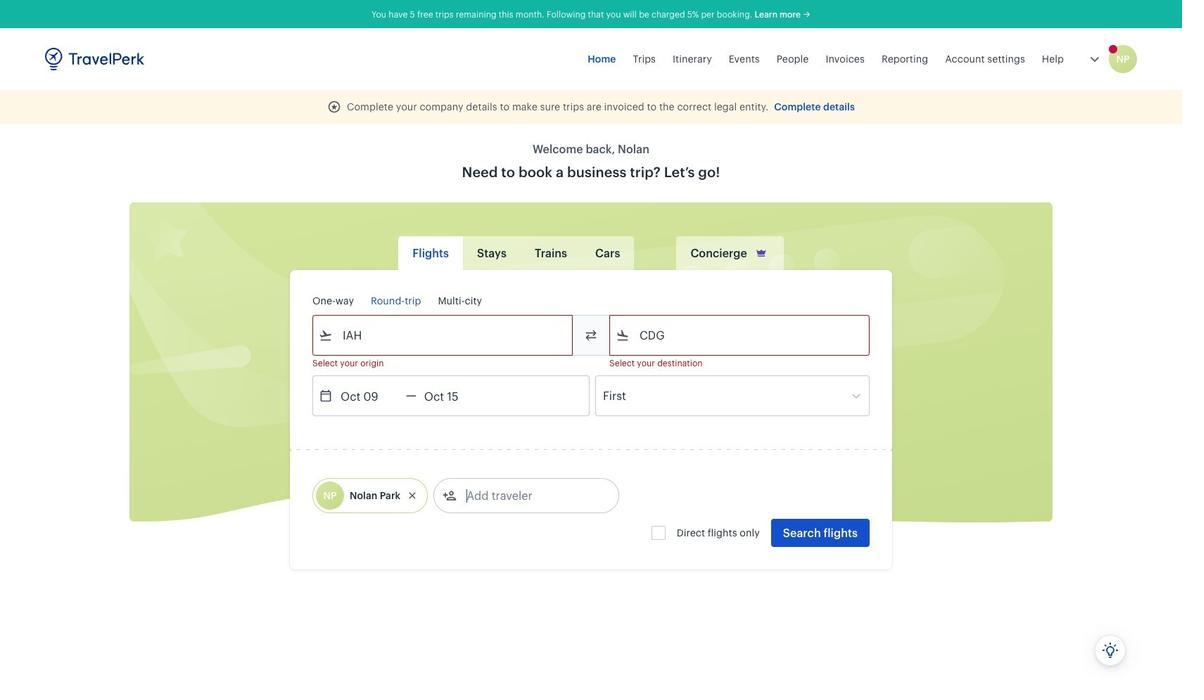 Task type: describe. For each thing, give the bounding box(es) containing it.
Add traveler search field
[[457, 485, 603, 508]]

To search field
[[630, 325, 851, 347]]

Return text field
[[417, 377, 490, 416]]



Task type: locate. For each thing, give the bounding box(es) containing it.
Depart text field
[[333, 377, 406, 416]]

From search field
[[333, 325, 554, 347]]



Task type: vqa. For each thing, say whether or not it's contained in the screenshot.
the Move backward to switch to the previous month. icon
no



